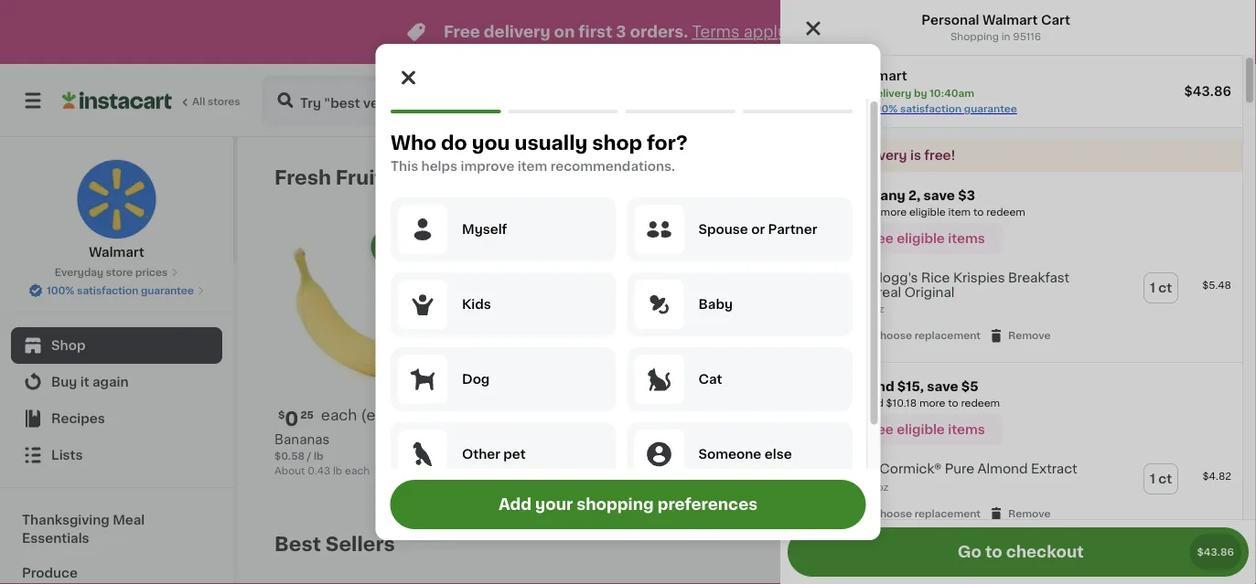 Task type: describe. For each thing, give the bounding box(es) containing it.
item carousel region
[[275, 159, 1206, 511]]

all for best sellers
[[1030, 538, 1045, 551]]

who do you usually shop for? this helps improve item recommendations.
[[390, 133, 688, 173]]

original
[[905, 287, 955, 299]]

mccormick® pure almond extract 2 fl oz
[[859, 463, 1078, 493]]

fl
[[868, 483, 875, 493]]

ct for kellogg's rice krispies breakfast cereal original
[[1159, 282, 1173, 295]]

someone
[[698, 448, 761, 461]]

74
[[490, 410, 503, 420]]

100% satisfaction guarantee link
[[870, 102, 1018, 116]]

do
[[441, 133, 467, 152]]

best sellers
[[275, 535, 395, 554]]

kellogg's rice krispies breakfast cereal original image
[[792, 269, 830, 308]]

james
[[928, 94, 976, 107]]

1 left $4.82
[[1150, 473, 1156, 486]]

1237 east saint james street
[[820, 94, 1023, 107]]

$0.25 each (estimated) element
[[275, 407, 449, 431]]

in inside personal walmart cart shopping in 95116
[[1002, 32, 1011, 42]]

free!
[[925, 149, 956, 162]]

dog
[[462, 373, 489, 386]]

free delivery on first 3 orders. terms apply.
[[444, 24, 792, 40]]

$ 4 97
[[657, 409, 692, 429]]

kids
[[462, 298, 491, 311]]

extract
[[1031, 463, 1078, 476]]

1 horizontal spatial delivery by 10:40am
[[979, 94, 1124, 107]]

terms
[[692, 24, 740, 40]]

myself
[[462, 223, 507, 236]]

for?
[[647, 133, 688, 152]]

mccormick® pure almond extract image
[[792, 461, 830, 499]]

walmart image
[[792, 67, 837, 113]]

see for spend
[[869, 424, 894, 437]]

limited time offer region
[[0, 0, 1203, 64]]

100% inside button
[[47, 286, 75, 296]]

satisfaction inside button
[[77, 286, 138, 296]]

ready-
[[948, 434, 995, 446]]

arils
[[956, 452, 984, 465]]

oz inside pom wonderful ready-to- eat pomegranate arils 8 oz
[[852, 470, 864, 480]]

walmart inside personal walmart cart shopping in 95116
[[983, 14, 1038, 27]]

terms apply. link
[[692, 24, 792, 40]]

thanksgiving meal essentials
[[22, 514, 145, 545]]

product group for spend $15, save $5
[[781, 450, 1243, 534]]

buy it again
[[51, 376, 129, 389]]

free
[[444, 24, 480, 40]]

or
[[751, 223, 765, 236]]

2,
[[909, 189, 921, 202]]

choose replacement button for original
[[852, 328, 981, 344]]

16
[[1032, 451, 1043, 462]]

hass large avocado 1 ct
[[464, 434, 595, 462]]

first inside limited time offer region
[[579, 24, 613, 40]]

1 horizontal spatial delivery
[[979, 94, 1038, 107]]

save inside buy any 2, save $3 add 1 more eligible item to redeem
[[924, 189, 955, 202]]

each inside 'element'
[[321, 408, 357, 423]]

add your shopping preferences element
[[376, 44, 881, 541]]

oz inside button
[[1045, 451, 1057, 462]]

1 product group from the left
[[275, 225, 449, 478]]

2 spend from the top
[[851, 399, 884, 409]]

to inside buy any 2, save $3 add 1 more eligible item to redeem
[[974, 207, 984, 217]]

0 horizontal spatial delivery by 10:40am
[[869, 88, 975, 98]]

everyday store prices link
[[55, 265, 179, 280]]

$ inside $ 0 25
[[278, 410, 285, 420]]

1 ct for extract
[[1150, 473, 1173, 486]]

fresh
[[275, 168, 331, 187]]

go to checkout
[[958, 545, 1084, 561]]

1 horizontal spatial 100%
[[870, 104, 898, 114]]

krispies
[[954, 272, 1005, 285]]

1 inside hass large avocado 1 ct
[[464, 451, 468, 462]]

wonderful
[[878, 434, 945, 446]]

cereal
[[859, 287, 902, 299]]

$4.82
[[1203, 472, 1232, 482]]

recommendations.
[[550, 160, 675, 173]]

your first delivery is free!
[[792, 149, 956, 162]]

guarantee inside button
[[141, 286, 194, 296]]

eligible for save
[[897, 424, 945, 437]]

$ 0 74
[[468, 409, 503, 429]]

1 ct button for extract
[[1145, 465, 1178, 494]]

ct for mccormick® pure almond extract
[[1159, 473, 1173, 486]]

see for buy
[[869, 232, 894, 245]]

eligible for 2,
[[897, 232, 945, 245]]

is
[[911, 149, 922, 162]]

someone else
[[698, 448, 792, 461]]

stores
[[208, 97, 240, 107]]

to inside spend $15, save $5 spend $10.18 more to redeem
[[948, 399, 959, 409]]

again
[[92, 376, 129, 389]]

pom
[[842, 434, 874, 446]]

$ 6 47
[[846, 409, 881, 429]]

instacart logo image
[[62, 90, 172, 112]]

$ 0 25
[[278, 409, 314, 429]]

18
[[859, 304, 870, 315]]

spouse or partner
[[698, 223, 817, 236]]

many in stock for 4
[[671, 488, 744, 498]]

avocado
[[539, 434, 595, 446]]

add button for hass large avocado
[[562, 231, 633, 264]]

0 horizontal spatial delivery
[[869, 88, 912, 98]]

1 ct button for breakfast
[[1145, 274, 1178, 303]]

rice
[[922, 272, 950, 285]]

shop link
[[11, 328, 222, 364]]

items for almond
[[948, 424, 985, 437]]

about
[[275, 466, 305, 476]]

stock for 0
[[525, 470, 554, 480]]

hass
[[464, 434, 496, 446]]

0 horizontal spatial by
[[914, 88, 928, 98]]

2 vertical spatial to
[[986, 545, 1003, 561]]

oz inside kellogg's rice krispies breakfast cereal original 18 oz
[[873, 304, 885, 315]]

buy any 2, save $3 add 1 more eligible item to redeem
[[851, 189, 1026, 217]]

more inside buy any 2, save $3 add 1 more eligible item to redeem
[[881, 207, 907, 217]]

go
[[958, 545, 982, 561]]

other
[[462, 448, 500, 461]]

save inside spend $15, save $5 spend $10.18 more to redeem
[[927, 381, 959, 394]]

$ for halos california clementines
[[657, 410, 663, 420]]

lb inside halos california clementines 3 lb
[[662, 470, 672, 480]]

sponsored badge image
[[842, 484, 898, 494]]

add inside add your shopping preferences button
[[499, 497, 532, 513]]

street
[[979, 94, 1023, 107]]

$0.58
[[275, 451, 305, 462]]

spouse
[[698, 223, 748, 236]]

promotion-wrapper element containing spend $15, save $5
[[781, 364, 1243, 542]]

97
[[679, 410, 692, 420]]

walmart link
[[76, 159, 157, 262]]

remove button for breakfast
[[988, 328, 1051, 344]]

product group containing 6
[[842, 225, 1017, 499]]

8
[[842, 470, 849, 480]]

produce link
[[11, 556, 222, 585]]

(30+)
[[1048, 538, 1084, 551]]

1 horizontal spatial lb
[[333, 466, 342, 476]]

all for fresh fruit
[[1030, 171, 1045, 184]]

halos
[[653, 434, 690, 446]]

east
[[854, 94, 885, 107]]

1 left $5.48
[[1150, 282, 1156, 295]]

sellers
[[326, 535, 395, 554]]

each inside 'bananas $0.58 / lb about 0.43 lb each'
[[345, 466, 370, 476]]

11
[[1191, 94, 1202, 107]]

partner
[[768, 223, 817, 236]]

all stores link
[[62, 75, 242, 126]]

add down "recommendations."
[[597, 241, 624, 254]]

6
[[853, 409, 866, 429]]

add inside buy any 2, save $3 add 1 more eligible item to redeem
[[851, 207, 872, 217]]

other pet
[[462, 448, 525, 461]]



Task type: vqa. For each thing, say whether or not it's contained in the screenshot.
4 Many
yes



Task type: locate. For each thing, give the bounding box(es) containing it.
product group for buy any 2, save $3
[[781, 258, 1243, 355]]

best
[[275, 535, 321, 554]]

shop
[[51, 340, 85, 352]]

shopping
[[577, 497, 654, 513]]

1 horizontal spatial guarantee
[[965, 104, 1018, 114]]

view for fresh fruit
[[995, 171, 1027, 184]]

by up 100% satisfaction guarantee link
[[914, 88, 928, 98]]

stock for 4
[[715, 488, 744, 498]]

1 down hass
[[464, 451, 468, 462]]

0 horizontal spatial stock
[[525, 470, 554, 480]]

all
[[192, 97, 205, 107]]

redeem inside buy any 2, save $3 add 1 more eligible item to redeem
[[987, 207, 1026, 217]]

replacement down mccormick® pure almond extract 2 fl oz
[[915, 510, 981, 520]]

1 horizontal spatial 3
[[653, 470, 660, 480]]

buy inside buy it again link
[[51, 376, 77, 389]]

baby
[[698, 298, 733, 311]]

in for 4
[[703, 488, 712, 498]]

lists link
[[11, 437, 222, 474]]

orders.
[[630, 24, 689, 40]]

eligible up pomegranate
[[897, 424, 945, 437]]

1 see eligible items button from the top
[[851, 223, 1003, 254]]

promotion-wrapper element
[[781, 172, 1243, 364], [781, 364, 1243, 542]]

helps
[[421, 160, 457, 173]]

buy it again link
[[11, 364, 222, 401]]

see
[[869, 232, 894, 245], [869, 424, 894, 437]]

prices
[[135, 268, 168, 278]]

1 vertical spatial ct
[[471, 451, 481, 462]]

1 vertical spatial redeem
[[961, 399, 1000, 409]]

product group
[[781, 258, 1243, 355], [781, 450, 1243, 534]]

large
[[499, 434, 536, 446]]

walmart up east
[[852, 70, 908, 82]]

redeem
[[987, 207, 1026, 217], [961, 399, 1000, 409]]

0 horizontal spatial 10:40am
[[930, 88, 975, 98]]

0 vertical spatial product group
[[781, 258, 1243, 355]]

lb down clementines
[[662, 470, 672, 480]]

1 vertical spatial 100%
[[47, 286, 75, 296]]

1 all from the top
[[1030, 171, 1045, 184]]

3 product group from the left
[[653, 225, 828, 504]]

2 vertical spatial eligible
[[897, 424, 945, 437]]

add your shopping preferences button
[[390, 481, 866, 530]]

0 vertical spatial items
[[948, 232, 985, 245]]

all left (30+)
[[1030, 538, 1045, 551]]

0 left 25 at bottom left
[[285, 409, 299, 429]]

add button up "krispies"
[[941, 231, 1012, 264]]

100% up your first delivery is free!
[[870, 104, 898, 114]]

each right 25 at bottom left
[[321, 408, 357, 423]]

0 horizontal spatial to
[[948, 399, 959, 409]]

1 inside buy any 2, save $3 add 1 more eligible item to redeem
[[874, 207, 878, 217]]

oz up extract
[[1045, 451, 1057, 462]]

1 add button from the left
[[373, 231, 444, 264]]

stock down someone
[[715, 488, 744, 498]]

view right go
[[995, 538, 1027, 551]]

many in stock
[[482, 470, 554, 480], [671, 488, 744, 498]]

1 0 from the left
[[285, 409, 299, 429]]

0 vertical spatial choose replacement
[[872, 331, 981, 341]]

see eligible items button up pomegranate
[[851, 415, 1003, 446]]

1 vertical spatial $43.86
[[1198, 548, 1235, 558]]

first right your at the top right of page
[[825, 149, 851, 162]]

1 vertical spatial item
[[949, 207, 971, 217]]

your
[[792, 149, 821, 162]]

0 vertical spatial item
[[517, 160, 547, 173]]

add button down "recommendations."
[[562, 231, 633, 264]]

0 horizontal spatial 0
[[285, 409, 299, 429]]

this
[[390, 160, 418, 173]]

0 horizontal spatial satisfaction
[[77, 286, 138, 296]]

many in stock for 0
[[482, 470, 554, 480]]

to down $3
[[974, 207, 984, 217]]

1 vertical spatial in
[[514, 470, 523, 480]]

see up 'kellogg's'
[[869, 232, 894, 245]]

1 vertical spatial 3
[[653, 470, 660, 480]]

clementines
[[653, 452, 735, 465]]

1 vertical spatial many
[[671, 488, 700, 498]]

2 see eligible items from the top
[[869, 424, 985, 437]]

ct left $5.48
[[1159, 282, 1173, 295]]

0 vertical spatial each
[[321, 408, 357, 423]]

ct inside hass large avocado 1 ct
[[471, 451, 481, 462]]

0 inside 'element'
[[285, 409, 299, 429]]

essentials
[[22, 533, 89, 545]]

1 horizontal spatial by
[[1041, 94, 1059, 107]]

$ left 74
[[468, 410, 474, 420]]

1 vertical spatial first
[[825, 149, 851, 162]]

pom wonderful ready-to- eat pomegranate arils 8 oz
[[842, 434, 1014, 480]]

$ left 47
[[846, 410, 853, 420]]

product group containing mccormick® pure almond extract
[[781, 450, 1243, 534]]

0 vertical spatial 1 ct button
[[1145, 274, 1178, 303]]

fresh fruit
[[275, 168, 383, 187]]

100% satisfaction guarantee button
[[28, 280, 205, 298]]

1 spend from the top
[[851, 381, 895, 394]]

choose replacement button for fl
[[852, 506, 981, 523]]

0 vertical spatial guarantee
[[965, 104, 1018, 114]]

many down other pet at the left bottom of page
[[482, 470, 511, 480]]

0 vertical spatial redeem
[[987, 207, 1026, 217]]

2 choose from the top
[[872, 510, 912, 520]]

47
[[868, 410, 881, 420]]

1 horizontal spatial add button
[[562, 231, 633, 264]]

0 for $ 0 25
[[285, 409, 299, 429]]

0 horizontal spatial in
[[514, 470, 523, 480]]

delivery inside limited time offer region
[[484, 24, 551, 40]]

1 horizontal spatial buy
[[851, 189, 878, 202]]

0 vertical spatial first
[[579, 24, 613, 40]]

stock
[[525, 470, 554, 480], [715, 488, 744, 498]]

delivery left on
[[484, 24, 551, 40]]

0 horizontal spatial 100% satisfaction guarantee
[[47, 286, 194, 296]]

1 vertical spatial choose replacement button
[[852, 506, 981, 523]]

delivery by 10:40am down 95116
[[979, 94, 1124, 107]]

100% satisfaction guarantee
[[870, 104, 1018, 114], [47, 286, 194, 296]]

0 horizontal spatial more
[[881, 207, 907, 217]]

None search field
[[262, 75, 548, 126]]

1 see eligible items from the top
[[869, 232, 985, 245]]

remove for breakfast
[[1009, 331, 1051, 341]]

1 replacement from the top
[[915, 331, 981, 341]]

save right 2,
[[924, 189, 955, 202]]

remove
[[1009, 331, 1051, 341], [1009, 510, 1051, 520]]

$ inside $ 6 47
[[846, 410, 853, 420]]

0 vertical spatial $43.86
[[1185, 85, 1232, 98]]

ct down hass
[[471, 451, 481, 462]]

shopping
[[951, 32, 999, 42]]

delivery by 10:40am link
[[950, 90, 1124, 112]]

pomegranate
[[867, 452, 953, 465]]

1 vertical spatial replacement
[[915, 510, 981, 520]]

1 vertical spatial save
[[927, 381, 959, 394]]

oz right fl
[[877, 483, 889, 493]]

promotion-wrapper element containing buy any 2, save $3
[[781, 172, 1243, 364]]

1 ct left $5.48
[[1150, 282, 1173, 295]]

2 vertical spatial ct
[[1159, 473, 1173, 486]]

replacement down kellogg's rice krispies breakfast cereal original 18 oz
[[915, 331, 981, 341]]

3 inside limited time offer region
[[616, 24, 627, 40]]

1 choose from the top
[[872, 331, 912, 341]]

remove button for extract
[[988, 506, 1051, 523]]

see eligible items down buy any 2, save $3 add 1 more eligible item to redeem
[[869, 232, 985, 245]]

item inside buy any 2, save $3 add 1 more eligible item to redeem
[[949, 207, 971, 217]]

1 remove button from the top
[[988, 328, 1051, 344]]

items up "krispies"
[[948, 232, 985, 245]]

2 add button from the left
[[562, 231, 633, 264]]

add button for bananas
[[373, 231, 444, 264]]

3 inside halos california clementines 3 lb
[[653, 470, 660, 480]]

view inside 'item carousel' region
[[995, 171, 1027, 184]]

apply.
[[744, 24, 792, 40]]

1 see from the top
[[869, 232, 894, 245]]

improve
[[460, 160, 514, 173]]

items for krispies
[[948, 232, 985, 245]]

1 $ from the left
[[278, 410, 285, 420]]

items
[[948, 232, 985, 245], [948, 424, 985, 437]]

2 0 from the left
[[474, 409, 488, 429]]

walmart logo image
[[76, 159, 157, 240]]

0 vertical spatial buy
[[851, 189, 878, 202]]

recipes
[[51, 413, 105, 426]]

many for 0
[[482, 470, 511, 480]]

see eligible items for mccormick®
[[869, 424, 985, 437]]

save left '$5'
[[927, 381, 959, 394]]

to-
[[995, 434, 1014, 446]]

1 horizontal spatial delivery
[[854, 149, 908, 162]]

$ left 97
[[657, 410, 663, 420]]

see eligible items button
[[851, 223, 1003, 254], [851, 415, 1003, 446]]

2 see eligible items button from the top
[[851, 415, 1003, 446]]

recipes link
[[11, 401, 222, 437]]

walmart up everyday store prices link
[[89, 246, 144, 259]]

1 1 ct from the top
[[1150, 282, 1173, 295]]

0 horizontal spatial delivery
[[484, 24, 551, 40]]

1 product group from the top
[[781, 258, 1243, 355]]

add down your first delivery is free!
[[851, 207, 872, 217]]

buy inside buy any 2, save $3 add 1 more eligible item to redeem
[[851, 189, 878, 202]]

2
[[859, 483, 866, 493]]

2 promotion-wrapper element from the top
[[781, 364, 1243, 542]]

item inside who do you usually shop for? this helps improve item recommendations.
[[517, 160, 547, 173]]

see eligible items button for kellogg's
[[851, 223, 1003, 254]]

1 vertical spatial spend
[[851, 399, 884, 409]]

1 vertical spatial see eligible items
[[869, 424, 985, 437]]

in for 0
[[514, 470, 523, 480]]

redeem down '$5'
[[961, 399, 1000, 409]]

any
[[881, 189, 906, 202]]

lb right / on the bottom
[[314, 451, 324, 462]]

0 vertical spatial choose
[[872, 331, 912, 341]]

2 product group from the top
[[781, 450, 1243, 534]]

ct left $4.82
[[1159, 473, 1173, 486]]

0 vertical spatial save
[[924, 189, 955, 202]]

2 1 ct button from the top
[[1145, 465, 1178, 494]]

1 horizontal spatial satisfaction
[[901, 104, 962, 114]]

1 horizontal spatial walmart
[[852, 70, 908, 82]]

3 down halos
[[653, 470, 660, 480]]

remove button down breakfast
[[988, 328, 1051, 344]]

eligible
[[910, 207, 946, 217], [897, 232, 945, 245], [897, 424, 945, 437]]

many for 4
[[671, 488, 700, 498]]

16 oz container
[[1032, 451, 1111, 462]]

1 view from the top
[[995, 171, 1027, 184]]

0 horizontal spatial lb
[[314, 451, 324, 462]]

kellogg's
[[859, 272, 918, 285]]

0 horizontal spatial add button
[[373, 231, 444, 264]]

product group
[[275, 225, 449, 478], [464, 225, 638, 486], [653, 225, 828, 504], [842, 225, 1017, 499]]

1 1 ct button from the top
[[1145, 274, 1178, 303]]

$ inside $ 0 74
[[468, 410, 474, 420]]

2 horizontal spatial lb
[[662, 470, 672, 480]]

1 ct button left $5.48
[[1145, 274, 1178, 303]]

1 vertical spatial see eligible items button
[[851, 415, 1003, 446]]

almond
[[978, 463, 1028, 476]]

0 vertical spatial choose replacement button
[[852, 328, 981, 344]]

choose replacement down the mccormick®
[[872, 510, 981, 520]]

buy left "any"
[[851, 189, 878, 202]]

1 horizontal spatial many in stock
[[671, 488, 744, 498]]

to up ready-
[[948, 399, 959, 409]]

0 vertical spatial see eligible items
[[869, 232, 985, 245]]

buy
[[851, 189, 878, 202], [51, 376, 77, 389]]

redeem inside spend $15, save $5 spend $10.18 more to redeem
[[961, 399, 1000, 409]]

your
[[535, 497, 573, 513]]

eligible down buy any 2, save $3 add 1 more eligible item to redeem
[[897, 232, 945, 245]]

95116
[[1013, 32, 1042, 42]]

add up "krispies"
[[976, 241, 1002, 254]]

many down clementines
[[671, 488, 700, 498]]

see eligible items up pomegranate
[[869, 424, 985, 437]]

each right "0.43"
[[345, 466, 370, 476]]

pet
[[503, 448, 525, 461]]

more down "any"
[[881, 207, 907, 217]]

guarantee
[[965, 104, 1018, 114], [141, 286, 194, 296]]

in down the pet
[[514, 470, 523, 480]]

0 vertical spatial see
[[869, 232, 894, 245]]

0.43
[[308, 466, 331, 476]]

remove button up view all (30+)
[[988, 506, 1051, 523]]

more down $15,
[[920, 399, 946, 409]]

2 horizontal spatial in
[[1002, 32, 1011, 42]]

oz right 18
[[873, 304, 885, 315]]

1 horizontal spatial first
[[825, 149, 851, 162]]

replacement for pure
[[915, 510, 981, 520]]

1 horizontal spatial item
[[949, 207, 971, 217]]

2 horizontal spatial add button
[[941, 231, 1012, 264]]

choose replacement down original
[[872, 331, 981, 341]]

in left 95116
[[1002, 32, 1011, 42]]

thanksgiving
[[22, 514, 110, 527]]

1 vertical spatial guarantee
[[141, 286, 194, 296]]

view left (40+) in the top right of the page
[[995, 171, 1027, 184]]

choose replacement for mccormick®
[[872, 510, 981, 520]]

see down 47
[[869, 424, 894, 437]]

delivery left is
[[854, 149, 908, 162]]

1 vertical spatial many in stock
[[671, 488, 744, 498]]

0 horizontal spatial buy
[[51, 376, 77, 389]]

3 add button from the left
[[941, 231, 1012, 264]]

0 vertical spatial remove button
[[988, 328, 1051, 344]]

delivery right the james
[[979, 94, 1038, 107]]

by inside delivery by 10:40am link
[[1041, 94, 1059, 107]]

buy left it
[[51, 376, 77, 389]]

oz right 8
[[852, 470, 864, 480]]

choose for original
[[872, 331, 912, 341]]

cat
[[698, 373, 722, 386]]

breakfast
[[1009, 272, 1070, 285]]

2 product group from the left
[[464, 225, 638, 486]]

0 horizontal spatial guarantee
[[141, 286, 194, 296]]

0 vertical spatial delivery
[[484, 24, 551, 40]]

items up arils in the right of the page
[[948, 424, 985, 437]]

10:40am up (40+) in the top right of the page
[[1063, 94, 1124, 107]]

2 view from the top
[[995, 538, 1027, 551]]

1 choose replacement button from the top
[[852, 328, 981, 344]]

view all (40+)
[[995, 171, 1084, 184]]

many in stock down the pet
[[482, 470, 554, 480]]

eat
[[842, 452, 863, 465]]

1 ct for breakfast
[[1150, 282, 1173, 295]]

2 $ from the left
[[468, 410, 474, 420]]

item down 'usually'
[[517, 160, 547, 173]]

buy for buy it again
[[51, 376, 77, 389]]

1 choose replacement from the top
[[872, 331, 981, 341]]

choose down fl
[[872, 510, 912, 520]]

10:40am up 100% satisfaction guarantee link
[[930, 88, 975, 98]]

1 vertical spatial walmart
[[852, 70, 908, 82]]

remove for extract
[[1009, 510, 1051, 520]]

2 1 ct from the top
[[1150, 473, 1173, 486]]

2 replacement from the top
[[915, 510, 981, 520]]

1 ct button left $4.82
[[1145, 465, 1178, 494]]

first right on
[[579, 24, 613, 40]]

all left (40+) in the top right of the page
[[1030, 171, 1045, 184]]

see eligible items
[[869, 232, 985, 245], [869, 424, 985, 437]]

1 horizontal spatial more
[[920, 399, 946, 409]]

item for usually
[[517, 160, 547, 173]]

0 vertical spatial 3
[[616, 24, 627, 40]]

mccormick®
[[859, 463, 942, 476]]

1 vertical spatial items
[[948, 424, 985, 437]]

oz inside mccormick® pure almond extract 2 fl oz
[[877, 483, 889, 493]]

1 items from the top
[[948, 232, 985, 245]]

it
[[80, 376, 89, 389]]

0 horizontal spatial 3
[[616, 24, 627, 40]]

2 choose replacement from the top
[[872, 510, 981, 520]]

in down halos california clementines 3 lb at bottom right
[[703, 488, 712, 498]]

1 horizontal spatial 0
[[474, 409, 488, 429]]

view for best sellers
[[995, 538, 1027, 551]]

(40+)
[[1048, 171, 1084, 184]]

remove up view all (30+)
[[1009, 510, 1051, 520]]

$ for pom wonderful ready-to- eat pomegranate arils
[[846, 410, 853, 420]]

1 horizontal spatial stock
[[715, 488, 744, 498]]

1 ct left $4.82
[[1150, 473, 1173, 486]]

more inside spend $15, save $5 spend $10.18 more to redeem
[[920, 399, 946, 409]]

4 product group from the left
[[842, 225, 1017, 499]]

2 horizontal spatial to
[[986, 545, 1003, 561]]

add down this
[[408, 241, 435, 254]]

2 see from the top
[[869, 424, 894, 437]]

product group containing kellogg's rice krispies breakfast cereal original
[[781, 258, 1243, 355]]

1 vertical spatial remove
[[1009, 510, 1051, 520]]

add left your
[[499, 497, 532, 513]]

100% down everyday
[[47, 286, 75, 296]]

view
[[995, 171, 1027, 184], [995, 538, 1027, 551]]

0 vertical spatial view
[[995, 171, 1027, 184]]

ct
[[1159, 282, 1173, 295], [471, 451, 481, 462], [1159, 473, 1173, 486]]

add button left myself
[[373, 231, 444, 264]]

0 vertical spatial stock
[[525, 470, 554, 480]]

$ inside $ 4 97
[[657, 410, 663, 420]]

california
[[693, 434, 754, 446]]

0 vertical spatial many in stock
[[482, 470, 554, 480]]

2 vertical spatial walmart
[[89, 246, 144, 259]]

0
[[285, 409, 299, 429], [474, 409, 488, 429]]

remove down breakfast
[[1009, 331, 1051, 341]]

0 horizontal spatial walmart
[[89, 246, 144, 259]]

who
[[390, 133, 436, 152]]

$ left 25 at bottom left
[[278, 410, 285, 420]]

0 horizontal spatial item
[[517, 160, 547, 173]]

choose replacement button down original
[[852, 328, 981, 344]]

store
[[106, 268, 133, 278]]

container
[[1060, 451, 1111, 462]]

1237
[[820, 94, 851, 107]]

0 vertical spatial remove
[[1009, 331, 1051, 341]]

1 vertical spatial 1 ct button
[[1145, 465, 1178, 494]]

$5.48
[[1203, 281, 1232, 291]]

all inside 'item carousel' region
[[1030, 171, 1045, 184]]

1 vertical spatial each
[[345, 466, 370, 476]]

choose
[[872, 331, 912, 341], [872, 510, 912, 520]]

1 vertical spatial eligible
[[897, 232, 945, 245]]

eligible inside buy any 2, save $3 add 1 more eligible item to redeem
[[910, 207, 946, 217]]

4
[[663, 409, 677, 429]]

choose replacement for kellogg's
[[872, 331, 981, 341]]

walmart up 95116
[[983, 14, 1038, 27]]

service type group
[[572, 82, 769, 119]]

$ for hass large avocado
[[468, 410, 474, 420]]

0 left 74
[[474, 409, 488, 429]]

2 remove button from the top
[[988, 506, 1051, 523]]

$10.18
[[887, 399, 917, 409]]

choose for fl
[[872, 510, 912, 520]]

meal
[[113, 514, 145, 527]]

replacement for rice
[[915, 331, 981, 341]]

stock down hass large avocado 1 ct
[[525, 470, 554, 480]]

lb right "0.43"
[[333, 466, 342, 476]]

1 ct
[[1150, 282, 1173, 295], [1150, 473, 1173, 486]]

0 vertical spatial eligible
[[910, 207, 946, 217]]

1 remove from the top
[[1009, 331, 1051, 341]]

1 vertical spatial more
[[920, 399, 946, 409]]

item down $3
[[949, 207, 971, 217]]

2 items from the top
[[948, 424, 985, 437]]

buy for buy any 2, save $3 add 1 more eligible item to redeem
[[851, 189, 878, 202]]

2 choose replacement button from the top
[[852, 506, 981, 523]]

choose replacement
[[872, 331, 981, 341], [872, 510, 981, 520]]

see eligible items button down buy any 2, save $3 add 1 more eligible item to redeem
[[851, 223, 1003, 254]]

0 vertical spatial ct
[[1159, 282, 1173, 295]]

delivery right 1237
[[869, 88, 912, 98]]

lists
[[51, 449, 83, 462]]

cart
[[1041, 14, 1071, 27]]

1 vertical spatial see
[[869, 424, 894, 437]]

delivery
[[484, 24, 551, 40], [854, 149, 908, 162]]

3 $ from the left
[[846, 410, 853, 420]]

eligible down 2,
[[910, 207, 946, 217]]

2 all from the top
[[1030, 538, 1045, 551]]

4 $ from the left
[[657, 410, 663, 420]]

all stores
[[192, 97, 240, 107]]

0 vertical spatial to
[[974, 207, 984, 217]]

1 promotion-wrapper element from the top
[[781, 172, 1243, 364]]

product group containing 4
[[653, 225, 828, 504]]

personal walmart cart shopping in 95116
[[922, 14, 1071, 42]]

to right go
[[986, 545, 1003, 561]]

by right "street"
[[1041, 94, 1059, 107]]

10:40am
[[930, 88, 975, 98], [1063, 94, 1124, 107]]

0 vertical spatial satisfaction
[[901, 104, 962, 114]]

1 horizontal spatial 10:40am
[[1063, 94, 1124, 107]]

100% satisfaction guarantee inside button
[[47, 286, 194, 296]]

see eligible items for kellogg's
[[869, 232, 985, 245]]

item for save
[[949, 207, 971, 217]]

0 vertical spatial replacement
[[915, 331, 981, 341]]

0 for $ 0 74
[[474, 409, 488, 429]]

1 vertical spatial delivery
[[854, 149, 908, 162]]

1 horizontal spatial 100% satisfaction guarantee
[[870, 104, 1018, 114]]

choose down cereal at right
[[872, 331, 912, 341]]

0 vertical spatial all
[[1030, 171, 1045, 184]]

delivery by 10:40am up 100% satisfaction guarantee link
[[869, 88, 975, 98]]

11 button
[[1146, 79, 1221, 123]]

choose replacement button down the mccormick®
[[852, 506, 981, 523]]

0 horizontal spatial first
[[579, 24, 613, 40]]

3 left orders.
[[616, 24, 627, 40]]

1 vertical spatial satisfaction
[[77, 286, 138, 296]]

shop
[[592, 133, 642, 152]]

redeem down the view all (40+)
[[987, 207, 1026, 217]]

see eligible items button for mccormick®
[[851, 415, 1003, 446]]

2 remove from the top
[[1009, 510, 1051, 520]]

in
[[1002, 32, 1011, 42], [514, 470, 523, 480], [703, 488, 712, 498]]



